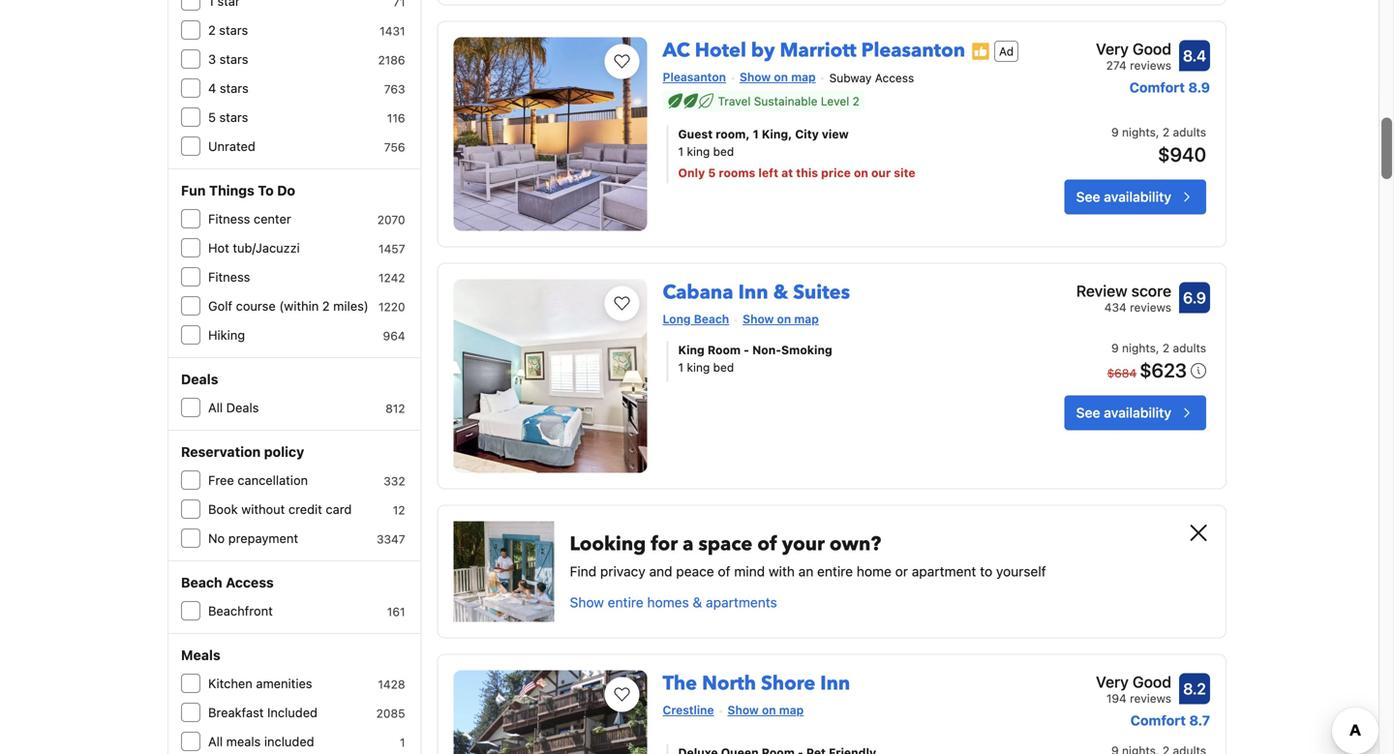 Task type: vqa. For each thing, say whether or not it's contained in the screenshot.
6 January 2024 OPTION in the right of the page
no



Task type: locate. For each thing, give the bounding box(es) containing it.
beach
[[694, 312, 730, 326], [181, 575, 222, 591]]

2 up the $940
[[1163, 126, 1170, 139]]

5
[[208, 110, 216, 124], [708, 166, 716, 180]]

1 horizontal spatial deals
[[226, 401, 259, 415]]

adults up '$623'
[[1173, 341, 1207, 355]]

city
[[796, 128, 819, 141]]

beach down cabana at top
[[694, 312, 730, 326]]

very up 274
[[1097, 40, 1129, 58]]

guest room, 1 king, city view 1 king bed only 5 rooms left at this price on our site
[[679, 128, 916, 180]]

deals up all deals
[[181, 371, 218, 387]]

,
[[1156, 126, 1160, 139], [1156, 341, 1160, 355]]

very
[[1097, 40, 1129, 58], [1097, 673, 1129, 691]]

0 vertical spatial fitness
[[208, 212, 250, 226]]

nights for 9 nights , 2 adults
[[1123, 341, 1156, 355]]

, up '$623'
[[1156, 341, 1160, 355]]

show inside button
[[570, 595, 604, 611]]

0 vertical spatial nights
[[1123, 126, 1156, 139]]

see availability link for king room - non-smoking 1 king bed
[[1065, 395, 1207, 430]]

very good element
[[1097, 37, 1172, 60], [1097, 671, 1172, 694]]

0 vertical spatial deals
[[181, 371, 218, 387]]

fitness for fitness
[[208, 270, 250, 284]]

inn right the shore
[[821, 671, 851, 697]]

1 vertical spatial very good element
[[1097, 671, 1172, 694]]

1 down 2085
[[400, 736, 405, 750]]

1 reviews from the top
[[1130, 58, 1172, 72]]

very up the 194
[[1097, 673, 1129, 691]]

adults inside 9 nights , 2 adults $940
[[1173, 126, 1207, 139]]

3 stars
[[208, 52, 248, 66]]

2 vertical spatial reviews
[[1130, 692, 1172, 705]]

0 vertical spatial all
[[208, 401, 223, 415]]

see availability link down $684
[[1065, 395, 1207, 430]]

on up the sustainable
[[774, 70, 788, 84]]

1 see availability from the top
[[1077, 189, 1172, 205]]

0 vertical spatial comfort
[[1130, 79, 1186, 95]]

nights inside 9 nights , 2 adults $940
[[1123, 126, 1156, 139]]

1 horizontal spatial pleasanton
[[862, 37, 966, 64]]

812
[[386, 402, 405, 416]]

0 vertical spatial show on map
[[740, 70, 816, 84]]

1 vertical spatial good
[[1133, 673, 1172, 691]]

1 vertical spatial entire
[[608, 595, 644, 611]]

pleasanton
[[862, 37, 966, 64], [663, 70, 726, 84]]

4 stars from the top
[[219, 110, 248, 124]]

964
[[383, 329, 405, 343]]

8.9
[[1189, 79, 1211, 95]]

reviews
[[1130, 58, 1172, 72], [1130, 301, 1172, 314], [1130, 692, 1172, 705]]

on for crestline
[[762, 704, 776, 717]]

12
[[393, 504, 405, 517]]

2 all from the top
[[208, 735, 223, 749]]

access
[[875, 71, 915, 85], [226, 575, 274, 591]]

2 for travel sustainable level 2
[[853, 95, 860, 108]]

0 vertical spatial king
[[687, 145, 710, 159]]

fitness for fitness center
[[208, 212, 250, 226]]

by
[[752, 37, 775, 64]]

yourself
[[997, 564, 1047, 580]]

2 see availability from the top
[[1077, 405, 1172, 421]]

1 down king
[[679, 361, 684, 374]]

1 vertical spatial reviews
[[1130, 301, 1172, 314]]

1 vertical spatial show on map
[[743, 312, 819, 326]]

0 horizontal spatial of
[[718, 564, 731, 580]]

1 see from the top
[[1077, 189, 1101, 205]]

entire right an
[[818, 564, 853, 580]]

2 stars from the top
[[220, 52, 248, 66]]

2 fitness from the top
[[208, 270, 250, 284]]

map for suites
[[795, 312, 819, 326]]

0 vertical spatial see availability
[[1077, 189, 1172, 205]]

116
[[387, 111, 405, 125]]

reviews up comfort 8.7
[[1130, 692, 1172, 705]]

cancellation
[[238, 473, 308, 488]]

1 vertical spatial &
[[693, 595, 703, 611]]

map for inn
[[780, 704, 804, 717]]

show down by
[[740, 70, 771, 84]]

1 vertical spatial fitness
[[208, 270, 250, 284]]

cabana inn & suites image
[[454, 279, 648, 473]]

ac hotel by marriott pleasanton image
[[454, 37, 648, 231]]

travel sustainable level 2
[[718, 95, 860, 108]]

king down king
[[687, 361, 710, 374]]

see availability down 9 nights , 2 adults $940
[[1077, 189, 1172, 205]]

1 vertical spatial adults
[[1173, 341, 1207, 355]]

good up comfort 8.7
[[1133, 673, 1172, 691]]

of
[[758, 531, 778, 558], [718, 564, 731, 580]]

kitchen
[[208, 677, 253, 691]]

0 vertical spatial availability
[[1104, 189, 1172, 205]]

1 vertical spatial comfort
[[1131, 713, 1186, 729]]

& left suites
[[773, 279, 789, 306]]

-
[[744, 343, 750, 357]]

apartment
[[912, 564, 977, 580]]

king
[[687, 145, 710, 159], [687, 361, 710, 374]]

0 vertical spatial see availability link
[[1065, 180, 1207, 215]]

very good element up comfort 8.7
[[1097, 671, 1172, 694]]

center
[[254, 212, 291, 226]]

availability
[[1104, 189, 1172, 205], [1104, 405, 1172, 421]]

map down suites
[[795, 312, 819, 326]]

1 very from the top
[[1097, 40, 1129, 58]]

score
[[1132, 282, 1172, 300]]

availability down 9 nights , 2 adults $940
[[1104, 189, 1172, 205]]

long
[[663, 312, 691, 326]]

homes
[[647, 595, 689, 611]]

1 9 from the top
[[1112, 126, 1119, 139]]

show down find
[[570, 595, 604, 611]]

no
[[208, 531, 225, 546]]

tub/jacuzzi
[[233, 241, 300, 255]]

5 right the only
[[708, 166, 716, 180]]

434
[[1105, 301, 1127, 314]]

nights up $684
[[1123, 341, 1156, 355]]

view
[[822, 128, 849, 141]]

marriott
[[780, 37, 857, 64]]

inn right cabana at top
[[739, 279, 769, 306]]

of up with
[[758, 531, 778, 558]]

2 inside 9 nights , 2 adults $940
[[1163, 126, 1170, 139]]

1 vertical spatial beach
[[181, 575, 222, 591]]

&
[[773, 279, 789, 306], [693, 595, 703, 611]]

map down the shore
[[780, 704, 804, 717]]

beach down no
[[181, 575, 222, 591]]

scored 6.9 element
[[1180, 282, 1211, 313]]

1 see availability link from the top
[[1065, 180, 1207, 215]]

0 vertical spatial pleasanton
[[862, 37, 966, 64]]

access up the beachfront
[[226, 575, 274, 591]]

0 vertical spatial very
[[1097, 40, 1129, 58]]

comfort down very good 194 reviews
[[1131, 713, 1186, 729]]

comfort down very good 274 reviews
[[1130, 79, 1186, 95]]

5 inside guest room, 1 king, city view 1 king bed only 5 rooms left at this price on our site
[[708, 166, 716, 180]]

2 for 9 nights , 2 adults $940
[[1163, 126, 1170, 139]]

9 inside 9 nights , 2 adults $940
[[1112, 126, 1119, 139]]

2 reviews from the top
[[1130, 301, 1172, 314]]

0 horizontal spatial entire
[[608, 595, 644, 611]]

bed down room
[[714, 361, 734, 374]]

9 down 274
[[1112, 126, 1119, 139]]

adults for 9 nights , 2 adults $940
[[1173, 126, 1207, 139]]

king room - non-smoking link
[[679, 341, 1006, 359]]

0 vertical spatial of
[[758, 531, 778, 558]]

2 bed from the top
[[714, 361, 734, 374]]

1 fitness from the top
[[208, 212, 250, 226]]

very inside very good 194 reviews
[[1097, 673, 1129, 691]]

0 vertical spatial good
[[1133, 40, 1172, 58]]

1 horizontal spatial beach
[[694, 312, 730, 326]]

free cancellation
[[208, 473, 308, 488]]

0 horizontal spatial deals
[[181, 371, 218, 387]]

0 horizontal spatial beach
[[181, 575, 222, 591]]

stars up unrated
[[219, 110, 248, 124]]

0 horizontal spatial access
[[226, 575, 274, 591]]

see
[[1077, 189, 1101, 205], [1077, 405, 1101, 421]]

good inside very good 194 reviews
[[1133, 673, 1172, 691]]

, up the $940
[[1156, 126, 1160, 139]]

0 horizontal spatial &
[[693, 595, 703, 611]]

0 vertical spatial very good element
[[1097, 37, 1172, 60]]

policy
[[264, 444, 304, 460]]

1 adults from the top
[[1173, 126, 1207, 139]]

stars for 3 stars
[[220, 52, 248, 66]]

1 horizontal spatial access
[[875, 71, 915, 85]]

0 vertical spatial bed
[[714, 145, 734, 159]]

comfort
[[1130, 79, 1186, 95], [1131, 713, 1186, 729]]

0 vertical spatial beach
[[694, 312, 730, 326]]

at
[[782, 166, 793, 180]]

2 see from the top
[[1077, 405, 1101, 421]]

very good element up 'comfort 8.9'
[[1097, 37, 1172, 60]]

reviews down 'score'
[[1130, 301, 1172, 314]]

fitness up golf
[[208, 270, 250, 284]]

1 vertical spatial of
[[718, 564, 731, 580]]

show on map up non-
[[743, 312, 819, 326]]

0 vertical spatial inn
[[739, 279, 769, 306]]

1 very good element from the top
[[1097, 37, 1172, 60]]

1 horizontal spatial &
[[773, 279, 789, 306]]

see for guest room, 1 king, city view 1 king bed only 5 rooms left at this price on our site
[[1077, 189, 1101, 205]]

1 vertical spatial see availability
[[1077, 405, 1172, 421]]

level
[[821, 95, 850, 108]]

map down ac hotel by marriott pleasanton
[[792, 70, 816, 84]]

0 vertical spatial entire
[[818, 564, 853, 580]]

2 king from the top
[[687, 361, 710, 374]]

your
[[782, 531, 825, 558]]

2 availability from the top
[[1104, 405, 1172, 421]]

1 vertical spatial all
[[208, 735, 223, 749]]

1 vertical spatial 5
[[708, 166, 716, 180]]

1 vertical spatial access
[[226, 575, 274, 591]]

1 vertical spatial 9
[[1112, 341, 1119, 355]]

all up reservation
[[208, 401, 223, 415]]

, inside 9 nights , 2 adults $940
[[1156, 126, 1160, 139]]

nights down 'comfort 8.9'
[[1123, 126, 1156, 139]]

0 horizontal spatial inn
[[739, 279, 769, 306]]

1 vertical spatial see
[[1077, 405, 1101, 421]]

1457
[[379, 242, 405, 256]]

inn
[[739, 279, 769, 306], [821, 671, 851, 697]]

1 down guest
[[679, 145, 684, 159]]

see availability down $684
[[1077, 405, 1172, 421]]

2 good from the top
[[1133, 673, 1172, 691]]

0 vertical spatial 9
[[1112, 126, 1119, 139]]

fun
[[181, 183, 206, 199]]

book
[[208, 502, 238, 517]]

entire inside button
[[608, 595, 644, 611]]

do
[[277, 183, 295, 199]]

reservation policy
[[181, 444, 304, 460]]

1 , from the top
[[1156, 126, 1160, 139]]

1 vertical spatial nights
[[1123, 341, 1156, 355]]

2 , from the top
[[1156, 341, 1160, 355]]

1 all from the top
[[208, 401, 223, 415]]

of left mind
[[718, 564, 731, 580]]

pleasanton down ac
[[663, 70, 726, 84]]

2 very good element from the top
[[1097, 671, 1172, 694]]

see for king room - non-smoking 1 king bed
[[1077, 405, 1101, 421]]

763
[[384, 82, 405, 96]]

show on map up the sustainable
[[740, 70, 816, 84]]

a
[[683, 531, 694, 558]]

review
[[1077, 282, 1128, 300]]

pleasanton up subway access
[[862, 37, 966, 64]]

fitness down things
[[208, 212, 250, 226]]

good
[[1133, 40, 1172, 58], [1133, 673, 1172, 691]]

9
[[1112, 126, 1119, 139], [1112, 341, 1119, 355]]

entire down 'privacy'
[[608, 595, 644, 611]]

1 vertical spatial map
[[795, 312, 819, 326]]

good up 'comfort 8.9'
[[1133, 40, 1172, 58]]

very good 194 reviews
[[1097, 673, 1172, 705]]

very for 8.4
[[1097, 40, 1129, 58]]

show on map down the north shore inn at the bottom of page
[[728, 704, 804, 717]]

9 up $684
[[1112, 341, 1119, 355]]

2 up '$623'
[[1163, 341, 1170, 355]]

very inside very good 274 reviews
[[1097, 40, 1129, 58]]

0 vertical spatial see
[[1077, 189, 1101, 205]]

stars right 4
[[220, 81, 249, 95]]

1 horizontal spatial 5
[[708, 166, 716, 180]]

all for all deals
[[208, 401, 223, 415]]

2085
[[376, 707, 405, 721]]

show for pleasanton
[[740, 70, 771, 84]]

0 vertical spatial reviews
[[1130, 58, 1172, 72]]

1 horizontal spatial inn
[[821, 671, 851, 697]]

for
[[651, 531, 678, 558]]

1 vertical spatial deals
[[226, 401, 259, 415]]

things
[[209, 183, 255, 199]]

deals up the reservation policy
[[226, 401, 259, 415]]

availability down $684
[[1104, 405, 1172, 421]]

very for 8.2
[[1097, 673, 1129, 691]]

2 vertical spatial map
[[780, 704, 804, 717]]

0 vertical spatial ,
[[1156, 126, 1160, 139]]

0 horizontal spatial pleasanton
[[663, 70, 726, 84]]

2 see availability link from the top
[[1065, 395, 1207, 430]]

king inside guest room, 1 king, city view 1 king bed only 5 rooms left at this price on our site
[[687, 145, 710, 159]]

with
[[769, 564, 795, 580]]

1 vertical spatial king
[[687, 361, 710, 374]]

all meals included
[[208, 735, 314, 749]]

1 nights from the top
[[1123, 126, 1156, 139]]

travel
[[718, 95, 751, 108]]

0 vertical spatial adults
[[1173, 126, 1207, 139]]

access right subway
[[875, 71, 915, 85]]

adults up the $940
[[1173, 126, 1207, 139]]

no prepayment
[[208, 531, 298, 546]]

1 vertical spatial ,
[[1156, 341, 1160, 355]]

mind
[[734, 564, 765, 580]]

0 vertical spatial &
[[773, 279, 789, 306]]

reviews inside very good 274 reviews
[[1130, 58, 1172, 72]]

on
[[774, 70, 788, 84], [854, 166, 869, 180], [777, 312, 792, 326], [762, 704, 776, 717]]

good inside very good 274 reviews
[[1133, 40, 1172, 58]]

(within
[[279, 299, 319, 313]]

reviews inside very good 194 reviews
[[1130, 692, 1172, 705]]

nights
[[1123, 126, 1156, 139], [1123, 341, 1156, 355]]

3 stars from the top
[[220, 81, 249, 95]]

1 horizontal spatial entire
[[818, 564, 853, 580]]

1 stars from the top
[[219, 23, 248, 37]]

show on map for &
[[743, 312, 819, 326]]

reviews up 'comfort 8.9'
[[1130, 58, 1172, 72]]

1 vertical spatial very
[[1097, 673, 1129, 691]]

& inside button
[[693, 595, 703, 611]]

reviews for 8.2
[[1130, 692, 1172, 705]]

2 9 from the top
[[1112, 341, 1119, 355]]

subway access
[[830, 71, 915, 85]]

0 vertical spatial access
[[875, 71, 915, 85]]

stars right 3
[[220, 52, 248, 66]]

2 nights from the top
[[1123, 341, 1156, 355]]

1 availability from the top
[[1104, 189, 1172, 205]]

reviews inside review score 434 reviews
[[1130, 301, 1172, 314]]

rooms
[[719, 166, 756, 180]]

see availability link down 9 nights , 2 adults $940
[[1065, 180, 1207, 215]]

2 adults from the top
[[1173, 341, 1207, 355]]

3 reviews from the top
[[1130, 692, 1172, 705]]

hotel
[[695, 37, 747, 64]]

king down guest
[[687, 145, 710, 159]]

on down the north shore inn at the bottom of page
[[762, 704, 776, 717]]

1 vertical spatial see availability link
[[1065, 395, 1207, 430]]

adults for 9 nights , 2 adults
[[1173, 341, 1207, 355]]

1 king from the top
[[687, 145, 710, 159]]

1 vertical spatial bed
[[714, 361, 734, 374]]

5 down 4
[[208, 110, 216, 124]]

review score element
[[1077, 279, 1172, 303]]

1 good from the top
[[1133, 40, 1172, 58]]

stars up 3 stars
[[219, 23, 248, 37]]

show down the north shore inn at the bottom of page
[[728, 704, 759, 717]]

2 left miles)
[[322, 299, 330, 313]]

apartments
[[706, 595, 778, 611]]

2 very from the top
[[1097, 673, 1129, 691]]

site
[[894, 166, 916, 180]]

looking for a space of your own? find privacy and peace of mind with an entire home or apartment to yourself
[[570, 531, 1047, 580]]

on up non-
[[777, 312, 792, 326]]

2 right level
[[853, 95, 860, 108]]

fitness
[[208, 212, 250, 226], [208, 270, 250, 284]]

bed down room,
[[714, 145, 734, 159]]

1 bed from the top
[[714, 145, 734, 159]]

show down cabana inn & suites
[[743, 312, 774, 326]]

& right homes
[[693, 595, 703, 611]]

0 vertical spatial 5
[[208, 110, 216, 124]]

2 vertical spatial show on map
[[728, 704, 804, 717]]

on left our
[[854, 166, 869, 180]]

1220
[[379, 300, 405, 314]]

1 vertical spatial availability
[[1104, 405, 1172, 421]]

all left meals
[[208, 735, 223, 749]]

all deals
[[208, 401, 259, 415]]



Task type: describe. For each thing, give the bounding box(es) containing it.
room,
[[716, 128, 750, 141]]

see availability link for guest room, 1 king, city view 1 king bed only 5 rooms left at this price on our site
[[1065, 180, 1207, 215]]

suites
[[793, 279, 850, 306]]

9 for 9 nights , 2 adults $940
[[1112, 126, 1119, 139]]

show entire homes & apartments
[[570, 595, 778, 611]]

availability for guest room, 1 king, city view 1 king bed only 5 rooms left at this price on our site
[[1104, 189, 1172, 205]]

pleasanton inside ac hotel by marriott pleasanton link
[[862, 37, 966, 64]]

long beach
[[663, 312, 730, 326]]

1 vertical spatial inn
[[821, 671, 851, 697]]

own?
[[830, 531, 882, 558]]

4
[[208, 81, 216, 95]]

the
[[663, 671, 697, 697]]

room
[[708, 343, 741, 357]]

reviews for 6.9
[[1130, 301, 1172, 314]]

bed inside king room - non-smoking 1 king bed
[[714, 361, 734, 374]]

unrated
[[208, 139, 256, 154]]

the north shore inn link
[[663, 663, 851, 697]]

availability for king room - non-smoking 1 king bed
[[1104, 405, 1172, 421]]

card
[[326, 502, 352, 517]]

on for long beach
[[777, 312, 792, 326]]

0 horizontal spatial 5
[[208, 110, 216, 124]]

reviews for 8.4
[[1130, 58, 1172, 72]]

without
[[241, 502, 285, 517]]

non-
[[753, 343, 782, 357]]

space
[[699, 531, 753, 558]]

beach access
[[181, 575, 274, 591]]

stars for 5 stars
[[219, 110, 248, 124]]

8.2
[[1184, 680, 1207, 698]]

scored 8.4 element
[[1180, 40, 1211, 71]]

very good element for 8.2
[[1097, 671, 1172, 694]]

show for crestline
[[728, 704, 759, 717]]

ac hotel by marriott pleasanton link
[[663, 29, 966, 64]]

only
[[679, 166, 705, 180]]

reservation
[[181, 444, 261, 460]]

see availability for king room - non-smoking 1 king bed
[[1077, 405, 1172, 421]]

see availability for guest room, 1 king, city view 1 king bed only 5 rooms left at this price on our site
[[1077, 189, 1172, 205]]

miles)
[[333, 299, 369, 313]]

1 left king,
[[753, 128, 759, 141]]

9 nights , 2 adults
[[1112, 341, 1207, 355]]

access for beach access
[[226, 575, 274, 591]]

all for all meals included
[[208, 735, 223, 749]]

king,
[[762, 128, 793, 141]]

show entire homes & apartments button
[[570, 593, 778, 612]]

$623
[[1140, 359, 1187, 381]]

this property is part of our preferred partner program. it's committed to providing excellent service and good value. it'll pay us a higher commission if you make a booking. image
[[972, 42, 991, 61]]

on inside guest room, 1 king, city view 1 king bed only 5 rooms left at this price on our site
[[854, 166, 869, 180]]

meals
[[181, 648, 221, 663]]

, for 9 nights , 2 adults
[[1156, 341, 1160, 355]]

price
[[822, 166, 851, 180]]

our
[[872, 166, 891, 180]]

comfort for 8.4
[[1130, 79, 1186, 95]]

good for 8.2
[[1133, 673, 1172, 691]]

good for 8.4
[[1133, 40, 1172, 58]]

peace
[[676, 564, 715, 580]]

find
[[570, 564, 597, 580]]

hiking
[[208, 328, 245, 342]]

entire inside looking for a space of your own? find privacy and peace of mind with an entire home or apartment to yourself
[[818, 564, 853, 580]]

subway
[[830, 71, 872, 85]]

1 inside king room - non-smoking 1 king bed
[[679, 361, 684, 374]]

property group
[[437, 0, 1227, 5]]

2 stars
[[208, 23, 248, 37]]

show on map for shore
[[728, 704, 804, 717]]

1431
[[380, 24, 405, 38]]

very good element for 8.4
[[1097, 37, 1172, 60]]

bed inside guest room, 1 king, city view 1 king bed only 5 rooms left at this price on our site
[[714, 145, 734, 159]]

2 for 9 nights , 2 adults
[[1163, 341, 1170, 355]]

beachfront
[[208, 604, 273, 618]]

home
[[857, 564, 892, 580]]

show for long beach
[[743, 312, 774, 326]]

guest
[[679, 128, 713, 141]]

golf
[[208, 299, 233, 313]]

hot
[[208, 241, 229, 255]]

ac hotel by marriott pleasanton
[[663, 37, 966, 64]]

to
[[980, 564, 993, 580]]

0 vertical spatial map
[[792, 70, 816, 84]]

4 stars
[[208, 81, 249, 95]]

this property is part of our preferred partner program. it's committed to providing excellent service and good value. it'll pay us a higher commission if you make a booking. image
[[972, 42, 991, 61]]

very good 274 reviews
[[1097, 40, 1172, 72]]

included
[[267, 706, 318, 720]]

golf course (within 2 miles)
[[208, 299, 369, 313]]

shore
[[761, 671, 816, 697]]

comfort 8.9
[[1130, 79, 1211, 95]]

privacy
[[601, 564, 646, 580]]

2186
[[378, 53, 405, 67]]

comfort 8.7
[[1131, 713, 1211, 729]]

hot tub/jacuzzi
[[208, 241, 300, 255]]

5 stars
[[208, 110, 248, 124]]

, for 9 nights , 2 adults $940
[[1156, 126, 1160, 139]]

stars for 2 stars
[[219, 23, 248, 37]]

8.4
[[1184, 46, 1207, 65]]

nights for 9 nights , 2 adults $940
[[1123, 126, 1156, 139]]

756
[[384, 140, 405, 154]]

comfort for 8.2
[[1131, 713, 1186, 729]]

274
[[1107, 58, 1127, 72]]

cabana inn & suites
[[663, 279, 850, 306]]

1 vertical spatial pleasanton
[[663, 70, 726, 84]]

review score 434 reviews
[[1077, 282, 1172, 314]]

stars for 4 stars
[[220, 81, 249, 95]]

this
[[796, 166, 819, 180]]

prepayment
[[228, 531, 298, 546]]

looking for a space of your own? image
[[454, 521, 555, 622]]

crestline
[[663, 704, 714, 717]]

194
[[1107, 692, 1127, 705]]

on for pleasanton
[[774, 70, 788, 84]]

course
[[236, 299, 276, 313]]

8.7
[[1190, 713, 1211, 729]]

king inside king room - non-smoking 1 king bed
[[687, 361, 710, 374]]

9 nights , 2 adults $940
[[1112, 126, 1207, 166]]

332
[[384, 475, 405, 488]]

9 for 9 nights , 2 adults
[[1112, 341, 1119, 355]]

2070
[[378, 213, 405, 227]]

guest room, 1 king, city view link
[[679, 126, 1006, 143]]

scored 8.2 element
[[1180, 673, 1211, 704]]

king room - non-smoking 1 king bed
[[679, 343, 833, 374]]

1 horizontal spatial of
[[758, 531, 778, 558]]

2 up 3
[[208, 23, 216, 37]]

1428
[[378, 678, 405, 692]]

2 for golf course (within 2 miles)
[[322, 299, 330, 313]]

access for subway access
[[875, 71, 915, 85]]

fitness center
[[208, 212, 291, 226]]

and
[[649, 564, 673, 580]]



